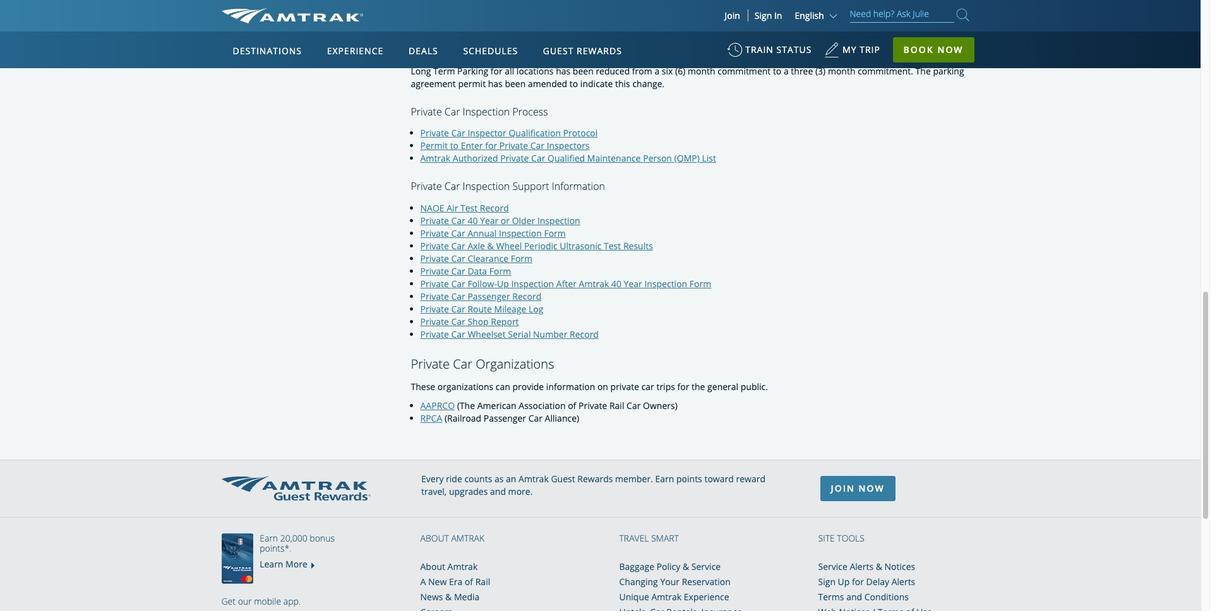 Task type: vqa. For each thing, say whether or not it's contained in the screenshot.
Explore
no



Task type: describe. For each thing, give the bounding box(es) containing it.
amtrak inside every ride counts as an amtrak guest rewards member. earn points toward reward travel, upgrades and more.
[[519, 473, 549, 485]]

a left 15%
[[710, 33, 715, 45]]

restrictions.
[[718, 46, 767, 58]]

for inside service alerts & notices sign up for delay alerts terms and conditions
[[853, 576, 864, 588]]

& inside service alerts & notices sign up for delay alerts terms and conditions
[[876, 561, 883, 573]]

commitment
[[718, 65, 771, 77]]

this
[[616, 78, 631, 90]]

receive
[[679, 33, 708, 45]]

for inside private car inspector qualification protocol permit to enter for private car inspectors amtrak authorized private car qualified maintenance person (qmp) list
[[485, 140, 497, 152]]

private car annual inspection form link
[[421, 227, 566, 239]]

private car organizations
[[411, 356, 555, 373]]

amtrak guest rewards preferred mastercard image
[[222, 534, 259, 584]]

0 vertical spatial 40
[[468, 215, 478, 227]]

app.
[[284, 596, 301, 608]]

sign in button
[[755, 9, 783, 21]]

1 horizontal spatial 40
[[612, 278, 622, 290]]

about amtrak link
[[421, 561, 478, 573]]

at
[[878, 33, 886, 45]]

qualification
[[509, 127, 561, 139]]

inspector
[[468, 127, 507, 139]]

amtrak inside baggage policy & service changing your reservation unique amtrak experience
[[652, 591, 682, 603]]

a new era of rail link
[[421, 576, 491, 588]]

rail for of
[[476, 576, 491, 588]]

destinations
[[233, 45, 302, 57]]

terms
[[639, 46, 663, 58]]

route
[[468, 303, 492, 315]]

0 horizontal spatial been
[[505, 78, 526, 90]]

(qmp)
[[675, 152, 700, 164]]

covered
[[469, 33, 502, 45]]

learn more link
[[260, 559, 308, 571]]

facilities
[[411, 46, 444, 58]]

now
[[938, 44, 964, 56]]

join now
[[831, 483, 885, 495]]

more
[[286, 559, 308, 571]]

terms and conditions link
[[819, 591, 909, 603]]

these
[[411, 381, 436, 393]]

these organizations can provide information on private car trips for the general public.
[[411, 381, 768, 393]]

amtrak guest rewards image
[[222, 477, 371, 501]]

air
[[447, 202, 458, 214]]

any
[[627, 33, 641, 45]]

amtrak inside about amtrak a new era of rail news & media
[[448, 561, 478, 573]]

secondary navigation
[[222, 0, 411, 441]]

private car data form link
[[421, 265, 511, 277]]

reduced
[[596, 65, 630, 77]]

list
[[702, 152, 717, 164]]

log
[[529, 303, 544, 315]]

sign up for delay alerts link
[[819, 576, 916, 588]]

0 vertical spatial location
[[644, 33, 677, 45]]

about amtrak
[[421, 533, 485, 545]]

a left three
[[784, 65, 789, 77]]

Please enter your search item search field
[[850, 6, 955, 23]]

private car passenger record link
[[421, 291, 542, 303]]

data
[[468, 265, 487, 277]]

serial
[[508, 328, 531, 340]]

& inside about amtrak a new era of rail news & media
[[446, 591, 452, 603]]

media
[[454, 591, 480, 603]]

aaprco (the american association of private rail car owners) rpca (railroad passenger car alliance)
[[421, 400, 678, 425]]

2 horizontal spatial record
[[570, 328, 599, 340]]

passenger inside aaprco (the american association of private rail car owners) rpca (railroad passenger car alliance)
[[484, 413, 526, 425]]

provide
[[513, 381, 544, 393]]

parking inside 'parking updates all customers covered with a parking agreement for any location receive a 15% discount on the daily parking rate at their non-home facilities during a move. see the parking agreement for terms and location restrictions.'
[[411, 22, 441, 34]]

and inside every ride counts as an amtrak guest rewards member. earn points toward reward travel, upgrades and more.
[[490, 486, 506, 498]]

for down any
[[625, 46, 637, 58]]

amtrak inside naoe air test record private car 40 year or older inspection private car annual inspection form private car axle & wheel periodic ultrasonic test results private car clearance form private car data form private car follow-up inspection after amtrak 40 year inspection form private car passenger record private car route mileage log private car shop report private car wheelset serial number record
[[579, 278, 609, 290]]

train status link
[[727, 38, 812, 69]]

private car wheelset serial number record link
[[421, 328, 599, 340]]

travel,
[[422, 486, 447, 498]]

footer containing every ride counts as an amtrak guest rewards member. earn points toward reward travel, upgrades and more.
[[0, 460, 1201, 612]]

more.
[[508, 486, 533, 498]]

private car inspector qualification protocol link
[[421, 127, 598, 139]]

schedules link
[[458, 32, 523, 68]]

0 vertical spatial record
[[480, 202, 509, 214]]

permit
[[421, 140, 448, 152]]

news
[[421, 591, 443, 603]]

inspection up periodic at top
[[538, 215, 581, 227]]

1 month from the left
[[688, 65, 716, 77]]

1 vertical spatial agreement
[[577, 46, 622, 58]]

up inside naoe air test record private car 40 year or older inspection private car annual inspection form private car axle & wheel periodic ultrasonic test results private car clearance form private car data form private car follow-up inspection after amtrak 40 year inspection form private car passenger record private car route mileage log private car shop report private car wheelset serial number record
[[497, 278, 509, 290]]

1 vertical spatial on
[[598, 381, 609, 393]]

organizations
[[476, 356, 555, 373]]

see
[[511, 46, 526, 58]]

trips
[[657, 381, 676, 393]]

baggage policy & service link
[[620, 561, 721, 573]]

as
[[495, 473, 504, 485]]

site
[[819, 533, 835, 545]]

to inside private car inspector qualification protocol permit to enter for private car inspectors amtrak authorized private car qualified maintenance person (qmp) list
[[450, 140, 459, 152]]

inspection up inspector
[[463, 105, 510, 119]]

about for about amtrak a new era of rail news & media
[[421, 561, 445, 573]]

1 horizontal spatial been
[[573, 65, 594, 77]]

destinations button
[[228, 33, 307, 69]]

0 vertical spatial alerts
[[850, 561, 874, 573]]

sign in
[[755, 9, 783, 21]]

all
[[505, 65, 515, 77]]

earn inside earn 20,000 bonus points*. learn more
[[260, 533, 278, 545]]

1 vertical spatial the
[[528, 46, 542, 58]]

wheelset
[[468, 328, 506, 340]]

earn inside every ride counts as an amtrak guest rewards member. earn points toward reward travel, upgrades and more.
[[656, 473, 675, 485]]

2 horizontal spatial the
[[788, 33, 802, 45]]

mileage
[[495, 303, 527, 315]]

english button
[[795, 9, 841, 21]]

ultrasonic
[[560, 240, 602, 252]]

site tools
[[819, 533, 865, 545]]

sign inside service alerts & notices sign up for delay alerts terms and conditions
[[819, 576, 836, 588]]

axle
[[468, 240, 485, 252]]

join for join
[[725, 9, 741, 21]]

(the
[[457, 400, 475, 412]]

(3)
[[816, 65, 826, 77]]

owners)
[[643, 400, 678, 412]]

1 vertical spatial to
[[570, 78, 578, 90]]

experience button
[[322, 33, 389, 69]]

agreement inside long term parking for all locations has been reduced from a six (6) month commitment to a three (3) month commitment. the parking agreement permit has been amended to indicate this change.
[[411, 78, 456, 90]]

annual
[[468, 227, 497, 239]]

era
[[449, 576, 463, 588]]

older
[[512, 215, 535, 227]]

0 horizontal spatial year
[[480, 215, 499, 227]]

inspection down results
[[645, 278, 688, 290]]

& inside naoe air test record private car 40 year or older inspection private car annual inspection form private car axle & wheel periodic ultrasonic test results private car clearance form private car data form private car follow-up inspection after amtrak 40 year inspection form private car passenger record private car route mileage log private car shop report private car wheelset serial number record
[[488, 240, 494, 252]]

rail for private
[[610, 400, 625, 412]]

0 horizontal spatial test
[[461, 202, 478, 214]]

experience inside baggage policy & service changing your reservation unique amtrak experience
[[684, 591, 730, 603]]



Task type: locate. For each thing, give the bounding box(es) containing it.
and up six
[[665, 46, 681, 58]]

about for about amtrak
[[421, 533, 449, 545]]

0 vertical spatial sign
[[755, 9, 772, 21]]

indicate
[[581, 78, 613, 90]]

guest up locations on the left top
[[543, 45, 574, 57]]

rewards inside popup button
[[577, 45, 622, 57]]

0 vertical spatial rewards
[[577, 45, 622, 57]]

on inside 'parking updates all customers covered with a parking agreement for any location receive a 15% discount on the daily parking rate at their non-home facilities during a move. see the parking agreement for terms and location restrictions.'
[[775, 33, 786, 45]]

month right (6)
[[688, 65, 716, 77]]

0 vertical spatial about
[[421, 533, 449, 545]]

location up terms
[[644, 33, 677, 45]]

parking
[[532, 33, 563, 45], [826, 33, 857, 45], [544, 46, 575, 58], [934, 65, 965, 77]]

every ride counts as an amtrak guest rewards member. earn points toward reward travel, upgrades and more.
[[422, 473, 766, 498]]

earn
[[656, 473, 675, 485], [260, 533, 278, 545]]

unique amtrak experience link
[[620, 591, 730, 603]]

member.
[[616, 473, 653, 485]]

about up the new
[[421, 561, 445, 573]]

of right era
[[465, 576, 473, 588]]

upgrades
[[449, 486, 488, 498]]

amtrak image
[[222, 8, 363, 23]]

book
[[904, 44, 935, 56]]

2 horizontal spatial and
[[847, 591, 863, 603]]

search icon image
[[957, 6, 970, 23]]

2 horizontal spatial to
[[773, 65, 782, 77]]

for up terms and conditions link
[[853, 576, 864, 588]]

inspection down authorized
[[463, 180, 510, 194]]

on left private
[[598, 381, 609, 393]]

& right policy
[[683, 561, 690, 573]]

sign up terms
[[819, 576, 836, 588]]

& down private car annual inspection form link
[[488, 240, 494, 252]]

to left 'enter'
[[450, 140, 459, 152]]

train status
[[746, 44, 812, 56]]

1 vertical spatial about
[[421, 561, 445, 573]]

0 horizontal spatial up
[[497, 278, 509, 290]]

the
[[788, 33, 802, 45], [528, 46, 542, 58], [692, 381, 706, 393]]

car
[[642, 381, 655, 393]]

application
[[269, 106, 572, 282]]

rewards left member.
[[578, 473, 613, 485]]

about inside about amtrak a new era of rail news & media
[[421, 561, 445, 573]]

2 vertical spatial the
[[692, 381, 706, 393]]

has right the permit
[[488, 78, 503, 90]]

passenger
[[468, 291, 510, 303], [484, 413, 526, 425]]

0 horizontal spatial service
[[692, 561, 721, 573]]

0 vertical spatial parking
[[411, 22, 441, 34]]

0 vertical spatial experience
[[327, 45, 384, 57]]

0 vertical spatial join
[[725, 9, 741, 21]]

0 horizontal spatial on
[[598, 381, 609, 393]]

a left six
[[655, 65, 660, 77]]

long term parking for all locations has been reduced from a six (6) month commitment to a three (3) month commitment. the parking agreement permit has been amended to indicate this change.
[[411, 65, 965, 90]]

2 vertical spatial agreement
[[411, 78, 456, 90]]

in
[[775, 9, 783, 21]]

a
[[524, 33, 529, 45], [710, 33, 715, 45], [476, 46, 481, 58], [655, 65, 660, 77], [784, 65, 789, 77]]

and down the "sign up for delay alerts" link
[[847, 591, 863, 603]]

to down train status
[[773, 65, 782, 77]]

1 horizontal spatial and
[[665, 46, 681, 58]]

0 horizontal spatial experience
[[327, 45, 384, 57]]

& up delay
[[876, 561, 883, 573]]

0 vertical spatial year
[[480, 215, 499, 227]]

during
[[447, 46, 474, 58]]

rail inside aaprco (the american association of private rail car owners) rpca (railroad passenger car alliance)
[[610, 400, 625, 412]]

baggage
[[620, 561, 655, 573]]

amtrak down the your at right bottom
[[652, 591, 682, 603]]

for left all at left
[[491, 65, 503, 77]]

40
[[468, 215, 478, 227], [612, 278, 622, 290]]

location
[[644, 33, 677, 45], [683, 46, 716, 58]]

unique
[[620, 591, 650, 603]]

policy
[[657, 561, 681, 573]]

test left results
[[604, 240, 621, 252]]

2 about from the top
[[421, 561, 445, 573]]

earn left points
[[656, 473, 675, 485]]

passenger down follow-
[[468, 291, 510, 303]]

earn left 20,000
[[260, 533, 278, 545]]

1 horizontal spatial has
[[556, 65, 571, 77]]

permit to enter for private car inspectors link
[[421, 140, 590, 152]]

rail down private
[[610, 400, 625, 412]]

0 horizontal spatial parking
[[411, 22, 441, 34]]

private car shop report link
[[421, 316, 519, 328]]

& inside baggage policy & service changing your reservation unique amtrak experience
[[683, 561, 690, 573]]

1 vertical spatial record
[[513, 291, 542, 303]]

1 horizontal spatial up
[[838, 576, 850, 588]]

banner containing join
[[0, 0, 1201, 292]]

1 horizontal spatial record
[[513, 291, 542, 303]]

service inside baggage policy & service changing your reservation unique amtrak experience
[[692, 561, 721, 573]]

travel smart
[[620, 533, 679, 545]]

1 vertical spatial up
[[838, 576, 850, 588]]

join left now in the bottom of the page
[[831, 483, 856, 495]]

1 vertical spatial 40
[[612, 278, 622, 290]]

experience inside popup button
[[327, 45, 384, 57]]

permit
[[458, 78, 486, 90]]

notices
[[885, 561, 916, 573]]

year up private car annual inspection form link
[[480, 215, 499, 227]]

month
[[688, 65, 716, 77], [828, 65, 856, 77]]

private car 40 year or older inspection link
[[421, 215, 581, 227]]

0 vertical spatial test
[[461, 202, 478, 214]]

alerts down notices
[[892, 576, 916, 588]]

public.
[[741, 381, 768, 393]]

1 horizontal spatial earn
[[656, 473, 675, 485]]

0 vertical spatial up
[[497, 278, 509, 290]]

2 service from the left
[[819, 561, 848, 573]]

customers
[[423, 33, 467, 45]]

0 vertical spatial and
[[665, 46, 681, 58]]

counts
[[465, 473, 493, 485]]

0 horizontal spatial 40
[[468, 215, 478, 227]]

a
[[421, 576, 426, 588]]

0 vertical spatial has
[[556, 65, 571, 77]]

1 vertical spatial test
[[604, 240, 621, 252]]

0 vertical spatial earn
[[656, 473, 675, 485]]

book now button
[[893, 37, 975, 63]]

guest inside popup button
[[543, 45, 574, 57]]

service alerts & notices link
[[819, 561, 916, 573]]

get
[[222, 596, 236, 608]]

conditions
[[865, 591, 909, 603]]

0 horizontal spatial rail
[[476, 576, 491, 588]]

amtrak right after
[[579, 278, 609, 290]]

1 horizontal spatial to
[[570, 78, 578, 90]]

1 vertical spatial rewards
[[578, 473, 613, 485]]

of inside aaprco (the american association of private rail car owners) rpca (railroad passenger car alliance)
[[568, 400, 577, 412]]

1 horizontal spatial location
[[683, 46, 716, 58]]

1 horizontal spatial alerts
[[892, 576, 916, 588]]

parking inside long term parking for all locations has been reduced from a six (6) month commitment to a three (3) month commitment. the parking agreement permit has been amended to indicate this change.
[[458, 65, 489, 77]]

1 horizontal spatial rail
[[610, 400, 625, 412]]

american
[[478, 400, 517, 412]]

up up terms
[[838, 576, 850, 588]]

points
[[677, 473, 703, 485]]

record right number
[[570, 328, 599, 340]]

inspection up 'log'
[[512, 278, 554, 290]]

0 vertical spatial of
[[568, 400, 577, 412]]

news & media link
[[421, 591, 480, 603]]

0 vertical spatial guest
[[543, 45, 574, 57]]

travel
[[620, 533, 649, 545]]

passenger inside naoe air test record private car 40 year or older inspection private car annual inspection form private car axle & wheel periodic ultrasonic test results private car clearance form private car data form private car follow-up inspection after amtrak 40 year inspection form private car passenger record private car route mileage log private car shop report private car wheelset serial number record
[[468, 291, 510, 303]]

1 horizontal spatial year
[[624, 278, 643, 290]]

1 vertical spatial join
[[831, 483, 856, 495]]

0 horizontal spatial location
[[644, 33, 677, 45]]

for down inspector
[[485, 140, 497, 152]]

rewards up reduced
[[577, 45, 622, 57]]

& down a new era of rail link
[[446, 591, 452, 603]]

1 horizontal spatial parking
[[458, 65, 489, 77]]

1 vertical spatial rail
[[476, 576, 491, 588]]

information
[[547, 381, 595, 393]]

1 vertical spatial sign
[[819, 576, 836, 588]]

after
[[557, 278, 577, 290]]

1 vertical spatial of
[[465, 576, 473, 588]]

join for join now
[[831, 483, 856, 495]]

person
[[643, 152, 672, 164]]

1 vertical spatial and
[[490, 486, 506, 498]]

smart
[[652, 533, 679, 545]]

guest right an
[[551, 473, 575, 485]]

the right see
[[528, 46, 542, 58]]

rail inside about amtrak a new era of rail news & media
[[476, 576, 491, 588]]

0 vertical spatial to
[[773, 65, 782, 77]]

for inside long term parking for all locations has been reduced from a six (6) month commitment to a three (3) month commitment. the parking agreement permit has been amended to indicate this change.
[[491, 65, 503, 77]]

home
[[929, 33, 953, 45]]

alliance)
[[545, 413, 580, 425]]

the left general at the right of page
[[692, 381, 706, 393]]

sign left in
[[755, 9, 772, 21]]

learn
[[260, 559, 283, 571]]

15%
[[718, 33, 735, 45]]

daily
[[804, 33, 823, 45]]

and inside service alerts & notices sign up for delay alerts terms and conditions
[[847, 591, 863, 603]]

40 right after
[[612, 278, 622, 290]]

my trip button
[[825, 38, 881, 69]]

for left any
[[612, 33, 624, 45]]

year
[[480, 215, 499, 227], [624, 278, 643, 290]]

experience down reservation
[[684, 591, 730, 603]]

1 horizontal spatial sign
[[819, 576, 836, 588]]

1 vertical spatial has
[[488, 78, 503, 90]]

sign
[[755, 9, 772, 21], [819, 576, 836, 588]]

footer
[[0, 460, 1201, 612]]

experience left all
[[327, 45, 384, 57]]

service up reservation
[[692, 561, 721, 573]]

schedules
[[463, 45, 518, 57]]

0 vertical spatial rail
[[610, 400, 625, 412]]

been up indicate
[[573, 65, 594, 77]]

0 horizontal spatial to
[[450, 140, 459, 152]]

0 horizontal spatial month
[[688, 65, 716, 77]]

of inside about amtrak a new era of rail news & media
[[465, 576, 473, 588]]

0 horizontal spatial sign
[[755, 9, 772, 21]]

and down as
[[490, 486, 506, 498]]

1 about from the top
[[421, 533, 449, 545]]

about
[[421, 533, 449, 545], [421, 561, 445, 573]]

parking up deals
[[411, 22, 441, 34]]

guest rewards button
[[538, 33, 627, 69]]

1 service from the left
[[692, 561, 721, 573]]

0 horizontal spatial the
[[528, 46, 542, 58]]

service alerts & notices sign up for delay alerts terms and conditions
[[819, 561, 916, 603]]

1 vertical spatial location
[[683, 46, 716, 58]]

a down covered
[[476, 46, 481, 58]]

0 vertical spatial on
[[775, 33, 786, 45]]

join up 15%
[[725, 9, 741, 21]]

amtrak up era
[[448, 561, 478, 573]]

service down site
[[819, 561, 848, 573]]

0 horizontal spatial record
[[480, 202, 509, 214]]

status
[[777, 44, 812, 56]]

sign inside "banner"
[[755, 9, 772, 21]]

authorized
[[453, 152, 498, 164]]

with
[[504, 33, 522, 45]]

1 horizontal spatial month
[[828, 65, 856, 77]]

1 horizontal spatial of
[[568, 400, 577, 412]]

private car axle & wheel periodic ultrasonic test results link
[[421, 240, 653, 252]]

amtrak up 'about amtrak' link
[[451, 533, 485, 545]]

on right train
[[775, 33, 786, 45]]

join inside join now "link"
[[831, 483, 856, 495]]

1 horizontal spatial experience
[[684, 591, 730, 603]]

private car inspector qualification protocol permit to enter for private car inspectors amtrak authorized private car qualified maintenance person (qmp) list
[[421, 127, 717, 164]]

has up "amended" at top left
[[556, 65, 571, 77]]

1 vertical spatial alerts
[[892, 576, 916, 588]]

periodic
[[524, 240, 558, 252]]

guest rewards
[[543, 45, 622, 57]]

1 vertical spatial earn
[[260, 533, 278, 545]]

(6)
[[676, 65, 686, 77]]

join now link
[[821, 476, 896, 502]]

0 vertical spatial passenger
[[468, 291, 510, 303]]

0 horizontal spatial has
[[488, 78, 503, 90]]

join
[[725, 9, 741, 21], [831, 483, 856, 495]]

2 vertical spatial to
[[450, 140, 459, 152]]

alerts up the "sign up for delay alerts" link
[[850, 561, 874, 573]]

a right with
[[524, 33, 529, 45]]

1 horizontal spatial service
[[819, 561, 848, 573]]

to left indicate
[[570, 78, 578, 90]]

month right (3)
[[828, 65, 856, 77]]

1 vertical spatial year
[[624, 278, 643, 290]]

non-
[[910, 33, 929, 45]]

service inside service alerts & notices sign up for delay alerts terms and conditions
[[819, 561, 848, 573]]

40 down the naoe air test record link
[[468, 215, 478, 227]]

1 horizontal spatial test
[[604, 240, 621, 252]]

banner
[[0, 0, 1201, 292]]

rail up the media
[[476, 576, 491, 588]]

get our mobile app.
[[222, 596, 301, 608]]

parking up the permit
[[458, 65, 489, 77]]

test
[[461, 202, 478, 214], [604, 240, 621, 252]]

about up 'about amtrak' link
[[421, 533, 449, 545]]

2 vertical spatial and
[[847, 591, 863, 603]]

trip
[[860, 44, 881, 56]]

amtrak up more. at the bottom of page
[[519, 473, 549, 485]]

up inside service alerts & notices sign up for delay alerts terms and conditions
[[838, 576, 850, 588]]

our
[[238, 596, 252, 608]]

amtrak inside private car inspector qualification protocol permit to enter for private car inspectors amtrak authorized private car qualified maintenance person (qmp) list
[[421, 152, 451, 164]]

0 horizontal spatial and
[[490, 486, 506, 498]]

their
[[888, 33, 908, 45]]

parking inside long term parking for all locations has been reduced from a six (6) month commitment to a three (3) month commitment. the parking agreement permit has been amended to indicate this change.
[[934, 65, 965, 77]]

location down "receive"
[[683, 46, 716, 58]]

the left daily
[[788, 33, 802, 45]]

train
[[746, 44, 774, 56]]

0 horizontal spatial join
[[725, 9, 741, 21]]

record up private car 40 year or older inspection link on the left of page
[[480, 202, 509, 214]]

been down all at left
[[505, 78, 526, 90]]

inspection down the older
[[499, 227, 542, 239]]

six
[[662, 65, 673, 77]]

up up private car passenger record link
[[497, 278, 509, 290]]

has
[[556, 65, 571, 77], [488, 78, 503, 90]]

1 vertical spatial experience
[[684, 591, 730, 603]]

passenger down "american" at the bottom left
[[484, 413, 526, 425]]

record up 'log'
[[513, 291, 542, 303]]

rail
[[610, 400, 625, 412], [476, 576, 491, 588]]

0 horizontal spatial of
[[465, 576, 473, 588]]

term
[[434, 65, 455, 77]]

1 vertical spatial guest
[[551, 473, 575, 485]]

1 vertical spatial parking
[[458, 65, 489, 77]]

1 horizontal spatial join
[[831, 483, 856, 495]]

of up alliance)
[[568, 400, 577, 412]]

1 vertical spatial been
[[505, 78, 526, 90]]

locations
[[517, 65, 554, 77]]

regions map image
[[269, 106, 572, 282]]

test right air
[[461, 202, 478, 214]]

now
[[859, 483, 885, 495]]

enter
[[461, 140, 483, 152]]

amtrak down permit
[[421, 152, 451, 164]]

guest inside every ride counts as an amtrak guest rewards member. earn points toward reward travel, upgrades and more.
[[551, 473, 575, 485]]

0 horizontal spatial alerts
[[850, 561, 874, 573]]

year down results
[[624, 278, 643, 290]]

rewards inside every ride counts as an amtrak guest rewards member. earn points toward reward travel, upgrades and more.
[[578, 473, 613, 485]]

and inside 'parking updates all customers covered with a parking agreement for any location receive a 15% discount on the daily parking rate at their non-home facilities during a move. see the parking agreement for terms and location restrictions.'
[[665, 46, 681, 58]]

information
[[552, 180, 605, 194]]

0 horizontal spatial earn
[[260, 533, 278, 545]]

20,000
[[280, 533, 308, 545]]

for right trips
[[678, 381, 690, 393]]

0 vertical spatial agreement
[[565, 33, 610, 45]]

qualified
[[548, 152, 585, 164]]

shop
[[468, 316, 489, 328]]

private inside aaprco (the american association of private rail car owners) rpca (railroad passenger car alliance)
[[579, 400, 607, 412]]

2 month from the left
[[828, 65, 856, 77]]

changing
[[620, 576, 658, 588]]

0 vertical spatial been
[[573, 65, 594, 77]]

rewards
[[577, 45, 622, 57], [578, 473, 613, 485]]

general
[[708, 381, 739, 393]]

reward
[[737, 473, 766, 485]]

1 horizontal spatial on
[[775, 33, 786, 45]]

2 vertical spatial record
[[570, 328, 599, 340]]

three
[[791, 65, 814, 77]]

discount
[[737, 33, 773, 45]]

0 vertical spatial the
[[788, 33, 802, 45]]



